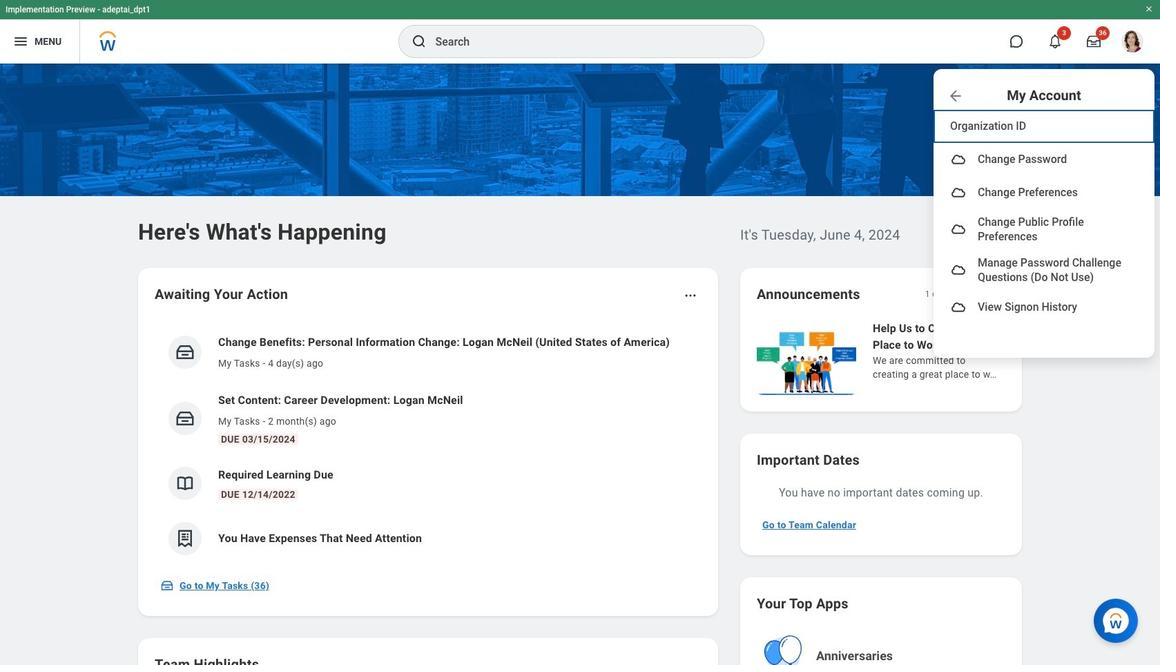 Task type: locate. For each thing, give the bounding box(es) containing it.
2 menu item from the top
[[934, 176, 1155, 209]]

notifications large image
[[1049, 35, 1062, 48]]

menu
[[934, 106, 1155, 328]]

chevron right small image
[[982, 287, 996, 301]]

1 menu item from the top
[[934, 143, 1155, 176]]

chevron left small image
[[957, 287, 971, 301]]

avatar image
[[951, 151, 967, 168], [951, 184, 967, 201], [951, 221, 967, 238], [951, 262, 967, 279], [951, 299, 967, 316]]

inbox image
[[175, 342, 195, 363]]

status
[[925, 289, 948, 300]]

banner
[[0, 0, 1161, 358]]

inbox image
[[175, 408, 195, 429], [160, 579, 174, 593]]

back image
[[948, 87, 964, 104]]

main content
[[0, 64, 1161, 665]]

4 menu item from the top
[[934, 250, 1155, 291]]

1 horizontal spatial inbox image
[[175, 408, 195, 429]]

justify image
[[12, 33, 29, 50]]

list
[[155, 323, 702, 566]]

1 vertical spatial inbox image
[[160, 579, 174, 593]]

menu item
[[934, 143, 1155, 176], [934, 176, 1155, 209], [934, 209, 1155, 250], [934, 250, 1155, 291], [934, 291, 1155, 324]]

search image
[[411, 33, 427, 50]]

2 avatar image from the top
[[951, 184, 967, 201]]



Task type: vqa. For each thing, say whether or not it's contained in the screenshot.
menu group icon
no



Task type: describe. For each thing, give the bounding box(es) containing it.
3 avatar image from the top
[[951, 221, 967, 238]]

3 menu item from the top
[[934, 209, 1155, 250]]

5 avatar image from the top
[[951, 299, 967, 316]]

4 avatar image from the top
[[951, 262, 967, 279]]

0 vertical spatial inbox image
[[175, 408, 195, 429]]

Search Workday  search field
[[436, 26, 735, 57]]

book open image
[[175, 473, 195, 494]]

inbox large image
[[1087, 35, 1101, 48]]

0 horizontal spatial inbox image
[[160, 579, 174, 593]]

dashboard expenses image
[[175, 528, 195, 549]]

1 avatar image from the top
[[951, 151, 967, 168]]

close environment banner image
[[1145, 5, 1154, 13]]

logan mcneil image
[[1122, 30, 1144, 52]]

5 menu item from the top
[[934, 291, 1155, 324]]



